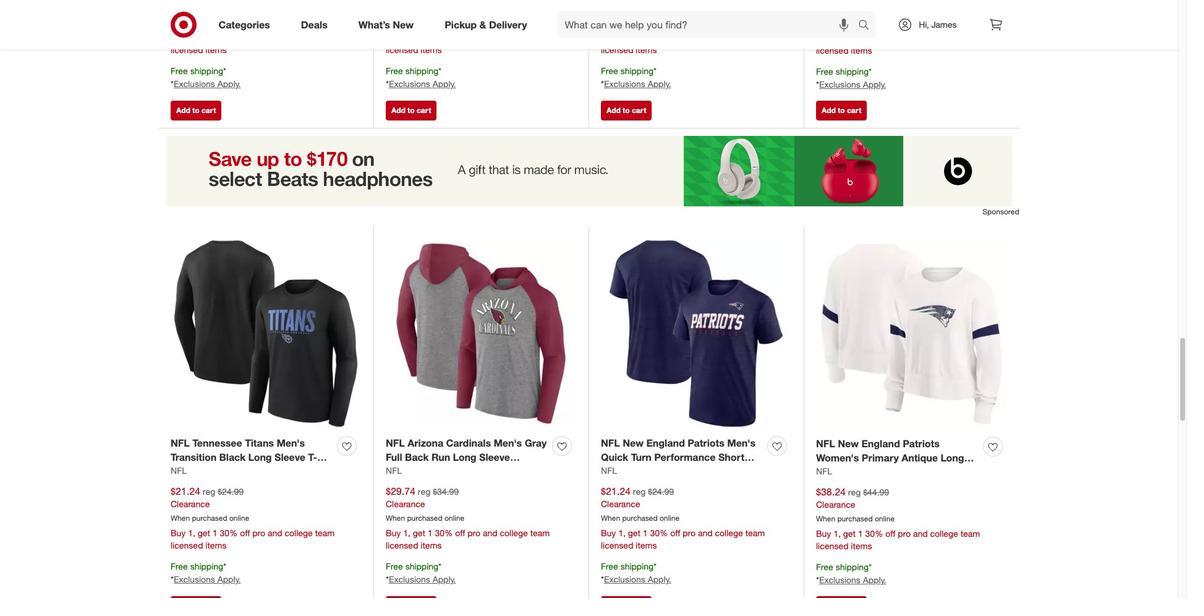 Task type: locate. For each thing, give the bounding box(es) containing it.
3 add from the left
[[607, 106, 621, 115]]

new up turn
[[623, 437, 644, 450]]

reg for black
[[203, 486, 215, 497]]

nfl new england patriots men's quick turn performance short sleeve t-shirt image
[[601, 239, 792, 429], [601, 239, 792, 429]]

sleeve inside nfl new england patriots men's quick turn performance short sleeve t-shirt
[[601, 465, 632, 478]]

online
[[229, 18, 249, 28], [445, 18, 464, 28], [660, 18, 680, 28], [875, 19, 895, 28], [229, 514, 249, 523], [445, 514, 464, 523], [660, 514, 680, 523], [875, 515, 895, 524]]

$24.99
[[218, 486, 244, 497], [648, 486, 674, 497]]

and inside buy 1, get 1 30% off pro and college team licensed items
[[483, 32, 498, 43]]

2 horizontal spatial clearance when purchased online buy 1, get 1 30% off pro and college team licensed items
[[816, 4, 980, 56]]

men's for titans
[[277, 437, 305, 450]]

clearance inside $29.74 reg $34.99 clearance when purchased online buy 1, get 1 30% off pro and college team licensed items
[[386, 499, 425, 510]]

off inside buy 1, get 1 30% off pro and college team licensed items
[[455, 32, 465, 43]]

1 horizontal spatial $24.99
[[648, 486, 674, 497]]

$34.99
[[433, 486, 459, 497]]

reg down turn
[[633, 486, 646, 497]]

$21.24 reg $24.99 clearance when purchased online buy 1, get 1 30% off pro and college team licensed items down performance
[[601, 485, 765, 551]]

2 add to cart from the left
[[391, 106, 431, 115]]

1 $24.99 from the left
[[218, 486, 244, 497]]

cart
[[202, 106, 216, 115], [417, 106, 431, 115], [632, 106, 646, 115], [847, 106, 862, 115]]

1 inside $29.74 reg $34.99 clearance when purchased online buy 1, get 1 30% off pro and college team licensed items
[[428, 528, 433, 539]]

clearance when purchased online buy 1, get 1 30% off pro and college team licensed items for third add to cart button from the left
[[601, 3, 765, 55]]

sleeve inside the nfl new england patriots women's primary antique long sleeve crew fleece sweartshirt
[[816, 466, 847, 478]]

patriots
[[688, 437, 725, 450], [903, 438, 940, 450]]

add to cart for first add to cart button from right
[[822, 106, 862, 115]]

patriots for long
[[903, 438, 940, 450]]

t-
[[308, 451, 317, 464], [635, 465, 644, 478]]

30% inside $29.74 reg $34.99 clearance when purchased online buy 1, get 1 30% off pro and college team licensed items
[[435, 528, 453, 539]]

get inside $38.24 reg $44.99 clearance when purchased online buy 1, get 1 30% off pro and college team licensed items
[[843, 529, 856, 539]]

college inside $38.24 reg $44.99 clearance when purchased online buy 1, get 1 30% off pro and college team licensed items
[[930, 529, 958, 539]]

1 horizontal spatial shirt
[[644, 465, 666, 478]]

reg for primary
[[848, 487, 861, 498]]

2 $24.99 from the left
[[648, 486, 674, 497]]

team
[[315, 32, 335, 43], [530, 32, 550, 43], [746, 32, 765, 43], [961, 33, 980, 44], [315, 528, 335, 539], [530, 528, 550, 539], [746, 528, 765, 539], [961, 529, 980, 539]]

to for third add to cart button from the left
[[623, 106, 630, 115]]

nfl new england patriots women's primary antique long sleeve crew fleece sweartshirt link
[[816, 437, 978, 478]]

nfl inside nfl tennessee titans men's transition black long sleeve t- shirt
[[171, 437, 190, 450]]

30%
[[220, 32, 238, 43], [435, 32, 453, 43], [650, 32, 668, 43], [865, 33, 883, 44], [220, 528, 238, 539], [435, 528, 453, 539], [650, 528, 668, 539], [865, 529, 883, 539]]

3 to from the left
[[623, 106, 630, 115]]

england up performance
[[647, 437, 685, 450]]

back
[[405, 451, 429, 464]]

antique
[[902, 452, 938, 464]]

1,
[[188, 32, 195, 43], [403, 32, 411, 43], [619, 32, 626, 43], [834, 33, 841, 44], [188, 528, 195, 539], [403, 528, 411, 539], [619, 528, 626, 539], [834, 529, 841, 539]]

0 horizontal spatial men's
[[277, 437, 305, 450]]

purchased inside $38.24 reg $44.99 clearance when purchased online buy 1, get 1 30% off pro and college team licensed items
[[838, 515, 873, 524]]

patriots up performance
[[688, 437, 725, 450]]

long up hooded
[[453, 451, 477, 464]]

0 horizontal spatial england
[[647, 437, 685, 450]]

$21.24 for shirt
[[171, 485, 200, 498]]

shirt down turn
[[644, 465, 666, 478]]

$24.99 for long
[[218, 486, 244, 497]]

1 men's from the left
[[277, 437, 305, 450]]

reg down transition
[[203, 486, 215, 497]]

clearance
[[171, 3, 210, 14], [601, 3, 640, 14], [816, 4, 855, 15], [171, 499, 210, 510], [386, 499, 425, 510], [601, 499, 640, 510], [816, 500, 855, 510]]

$21.24 down quick
[[601, 485, 631, 498]]

nfl for nfl link related to nfl tennessee titans men's transition black long sleeve t- shirt
[[171, 465, 187, 476]]

clearance when purchased online buy 1, get 1 30% off pro and college team licensed items
[[171, 3, 335, 55], [601, 3, 765, 55], [816, 4, 980, 56]]

2 add to cart button from the left
[[386, 101, 437, 120]]

reg for quick
[[633, 486, 646, 497]]

$24.99 down black
[[218, 486, 244, 497]]

search button
[[853, 11, 883, 41]]

1 inside $38.24 reg $44.99 clearance when purchased online buy 1, get 1 30% off pro and college team licensed items
[[858, 529, 863, 539]]

add to cart for 4th add to cart button from right
[[176, 106, 216, 115]]

sleeve up the sweatshirt
[[479, 451, 510, 464]]

long inside nfl arizona cardinals men's gray full back run long sleeve lightweight hooded sweatshirt
[[453, 451, 477, 464]]

1 horizontal spatial t-
[[635, 465, 644, 478]]

1 to from the left
[[192, 106, 200, 115]]

men's
[[277, 437, 305, 450], [494, 437, 522, 450], [727, 437, 756, 450]]

reg for full
[[418, 486, 431, 497]]

add for third add to cart button from right
[[391, 106, 406, 115]]

1 horizontal spatial $21.24 reg $24.99 clearance when purchased online buy 1, get 1 30% off pro and college team licensed items
[[601, 485, 765, 551]]

$21.24 reg $24.99 clearance when purchased online buy 1, get 1 30% off pro and college team licensed items for turn
[[601, 485, 765, 551]]

england inside the nfl new england patriots women's primary antique long sleeve crew fleece sweartshirt
[[862, 438, 900, 450]]

$44.99
[[863, 487, 889, 498]]

sleeve down women's
[[816, 466, 847, 478]]

nfl inside nfl arizona cardinals men's gray full back run long sleeve lightweight hooded sweatshirt
[[386, 437, 405, 450]]

licensed
[[171, 45, 203, 55], [386, 45, 418, 55], [601, 45, 634, 55], [816, 45, 849, 56], [171, 541, 203, 551], [386, 541, 418, 551], [601, 541, 634, 551], [816, 541, 849, 552]]

team inside $38.24 reg $44.99 clearance when purchased online buy 1, get 1 30% off pro and college team licensed items
[[961, 529, 980, 539]]

add for first add to cart button from right
[[822, 106, 836, 115]]

men's for cardinals
[[494, 437, 522, 450]]

clearance when purchased online buy 1, get 1 30% off pro and college team licensed items for 4th add to cart button from right
[[171, 3, 335, 55]]

1 horizontal spatial patriots
[[903, 438, 940, 450]]

nfl down full
[[386, 465, 402, 476]]

patriots inside nfl new england patriots men's quick turn performance short sleeve t-shirt
[[688, 437, 725, 450]]

0 horizontal spatial long
[[248, 451, 272, 464]]

pickup
[[445, 18, 477, 31]]

nfl up women's
[[816, 438, 835, 450]]

reg down crew
[[848, 487, 861, 498]]

2 men's from the left
[[494, 437, 522, 450]]

men's inside nfl arizona cardinals men's gray full back run long sleeve lightweight hooded sweatshirt
[[494, 437, 522, 450]]

1 horizontal spatial men's
[[494, 437, 522, 450]]

$24.99 down nfl new england patriots men's quick turn performance short sleeve t-shirt
[[648, 486, 674, 497]]

$21.24 reg $24.99 clearance when purchased online buy 1, get 1 30% off pro and college team licensed items down nfl tennessee titans men's transition black long sleeve t- shirt link
[[171, 485, 335, 551]]

online inside $38.24 reg $44.99 clearance when purchased online buy 1, get 1 30% off pro and college team licensed items
[[875, 515, 895, 524]]

nfl link down quick
[[601, 465, 617, 477]]

men's inside nfl tennessee titans men's transition black long sleeve t- shirt
[[277, 437, 305, 450]]

0 horizontal spatial t-
[[308, 451, 317, 464]]

nfl tennessee titans men's transition black long sleeve t- shirt
[[171, 437, 317, 478]]

england for antique
[[862, 438, 900, 450]]

nfl arizona cardinals men's gray full back run long sleeve lightweight hooded sweatshirt link
[[386, 437, 547, 478]]

1 add from the left
[[176, 106, 190, 115]]

college
[[285, 32, 313, 43], [500, 32, 528, 43], [715, 32, 743, 43], [930, 33, 958, 44], [285, 528, 313, 539], [500, 528, 528, 539], [715, 528, 743, 539], [930, 529, 958, 539]]

2 horizontal spatial men's
[[727, 437, 756, 450]]

exclusions apply. button
[[174, 78, 241, 90], [389, 78, 456, 90], [604, 78, 671, 90], [819, 79, 886, 91], [174, 574, 241, 586], [389, 574, 456, 586], [604, 574, 671, 586], [819, 575, 886, 587]]

men's right titans
[[277, 437, 305, 450]]

to for 4th add to cart button from right
[[192, 106, 200, 115]]

deals
[[301, 18, 328, 31]]

primary
[[862, 452, 899, 464]]

quick
[[601, 451, 628, 464]]

what's new link
[[348, 11, 429, 38]]

nfl inside nfl new england patriots men's quick turn performance short sleeve t-shirt
[[601, 437, 620, 450]]

add to cart button
[[171, 101, 222, 120], [386, 101, 437, 120], [601, 101, 652, 120], [816, 101, 867, 120]]

1 inside buy 1, get 1 30% off pro and college team licensed items
[[428, 32, 433, 43]]

nfl for nfl link related to nfl arizona cardinals men's gray full back run long sleeve lightweight hooded sweatshirt
[[386, 465, 402, 476]]

exclusions
[[174, 79, 215, 89], [389, 79, 430, 89], [604, 79, 646, 89], [819, 79, 861, 90], [174, 575, 215, 585], [389, 575, 430, 585], [604, 575, 646, 585], [819, 575, 861, 586]]

1, inside $38.24 reg $44.99 clearance when purchased online buy 1, get 1 30% off pro and college team licensed items
[[834, 529, 841, 539]]

$21.24 reg $24.99 clearance when purchased online buy 1, get 1 30% off pro and college team licensed items
[[171, 485, 335, 551], [601, 485, 765, 551]]

nfl tennessee titans men's transition black long sleeve t-shirt image
[[171, 239, 361, 429], [171, 239, 361, 429]]

0 horizontal spatial clearance when purchased online buy 1, get 1 30% off pro and college team licensed items
[[171, 3, 335, 55]]

men's up the short
[[727, 437, 756, 450]]

add to cart
[[176, 106, 216, 115], [391, 106, 431, 115], [607, 106, 646, 115], [822, 106, 862, 115]]

0 horizontal spatial patriots
[[688, 437, 725, 450]]

items inside buy 1, get 1 30% off pro and college team licensed items
[[421, 45, 442, 55]]

nfl new england patriots men's quick turn performance short sleeve t-shirt link
[[601, 437, 762, 478]]

0 vertical spatial t-
[[308, 451, 317, 464]]

1 horizontal spatial $21.24
[[601, 485, 631, 498]]

4 add to cart from the left
[[822, 106, 862, 115]]

and inside $29.74 reg $34.99 clearance when purchased online buy 1, get 1 30% off pro and college team licensed items
[[483, 528, 498, 539]]

to
[[192, 106, 200, 115], [408, 106, 415, 115], [623, 106, 630, 115], [838, 106, 845, 115]]

items
[[206, 45, 227, 55], [421, 45, 442, 55], [636, 45, 657, 55], [851, 45, 872, 56], [206, 541, 227, 551], [421, 541, 442, 551], [636, 541, 657, 551], [851, 541, 872, 552]]

free
[[171, 66, 188, 76], [386, 66, 403, 76], [601, 66, 618, 76], [816, 66, 833, 77], [171, 562, 188, 572], [386, 562, 403, 572], [601, 562, 618, 572], [816, 562, 833, 573]]

nfl arizona cardinals men's gray full back run long sleeve lightweight hooded sweatshirt image
[[386, 239, 576, 429], [386, 239, 576, 429]]

patriots for performance
[[688, 437, 725, 450]]

3 cart from the left
[[632, 106, 646, 115]]

1 vertical spatial t-
[[635, 465, 644, 478]]

t- inside nfl tennessee titans men's transition black long sleeve t- shirt
[[308, 451, 317, 464]]

purchased
[[192, 18, 227, 28], [407, 18, 443, 28], [622, 18, 658, 28], [838, 19, 873, 28], [192, 514, 227, 523], [407, 514, 443, 523], [622, 514, 658, 523], [838, 515, 873, 524]]

1 add to cart from the left
[[176, 106, 216, 115]]

off inside $38.24 reg $44.99 clearance when purchased online buy 1, get 1 30% off pro and college team licensed items
[[886, 529, 896, 539]]

nfl link down transition
[[171, 465, 187, 477]]

team inside $29.74 reg $34.99 clearance when purchased online buy 1, get 1 30% off pro and college team licensed items
[[530, 528, 550, 539]]

1 horizontal spatial long
[[453, 451, 477, 464]]

sponsored
[[983, 207, 1019, 216]]

long
[[248, 451, 272, 464], [453, 451, 477, 464], [941, 452, 964, 464]]

search
[[853, 20, 883, 32]]

off
[[240, 32, 250, 43], [455, 32, 465, 43], [671, 32, 680, 43], [886, 33, 896, 44], [240, 528, 250, 539], [455, 528, 465, 539], [671, 528, 680, 539], [886, 529, 896, 539]]

nfl up full
[[386, 437, 405, 450]]

england inside nfl new england patriots men's quick turn performance short sleeve t-shirt
[[647, 437, 685, 450]]

add
[[176, 106, 190, 115], [391, 106, 406, 115], [607, 106, 621, 115], [822, 106, 836, 115]]

add for third add to cart button from the left
[[607, 106, 621, 115]]

reg inside $38.24 reg $44.99 clearance when purchased online buy 1, get 1 30% off pro and college team licensed items
[[848, 487, 861, 498]]

0 horizontal spatial $21.24 reg $24.99 clearance when purchased online buy 1, get 1 30% off pro and college team licensed items
[[171, 485, 335, 551]]

nfl for nfl link associated with nfl new england patriots women's primary antique long sleeve crew fleece sweartshirt
[[816, 466, 832, 477]]

1 $21.24 from the left
[[171, 485, 200, 498]]

what's new
[[359, 18, 414, 31]]

nfl up transition
[[171, 437, 190, 450]]

team inside buy 1, get 1 30% off pro and college team licensed items
[[530, 32, 550, 43]]

delivery
[[489, 18, 527, 31]]

sleeve down quick
[[601, 465, 632, 478]]

reg
[[203, 486, 215, 497], [418, 486, 431, 497], [633, 486, 646, 497], [848, 487, 861, 498]]

patriots up antique
[[903, 438, 940, 450]]

nfl inside the nfl new england patriots women's primary antique long sleeve crew fleece sweartshirt
[[816, 438, 835, 450]]

pro
[[252, 32, 265, 43], [468, 32, 481, 43], [683, 32, 696, 43], [898, 33, 911, 44], [252, 528, 265, 539], [468, 528, 481, 539], [683, 528, 696, 539], [898, 529, 911, 539]]

$21.24 for sleeve
[[601, 485, 631, 498]]

buy 1, get 1 30% off pro and college team licensed items
[[386, 32, 550, 55]]

to for third add to cart button from right
[[408, 106, 415, 115]]

2 $21.24 from the left
[[601, 485, 631, 498]]

patriots inside the nfl new england patriots women's primary antique long sleeve crew fleece sweartshirt
[[903, 438, 940, 450]]

nfl tennessee titans men's transition black long sleeve t- shirt link
[[171, 437, 332, 478]]

2 $21.24 reg $24.99 clearance when purchased online buy 1, get 1 30% off pro and college team licensed items from the left
[[601, 485, 765, 551]]

short
[[719, 451, 745, 464]]

long up sweartshirt at the bottom right of the page
[[941, 452, 964, 464]]

&
[[480, 18, 486, 31]]

1 $21.24 reg $24.99 clearance when purchased online buy 1, get 1 30% off pro and college team licensed items from the left
[[171, 485, 335, 551]]

nfl down transition
[[171, 465, 187, 476]]

$29.74 reg $34.99 clearance when purchased online buy 1, get 1 30% off pro and college team licensed items
[[386, 485, 550, 551]]

4 add from the left
[[822, 106, 836, 115]]

2 horizontal spatial new
[[838, 438, 859, 450]]

nfl for nfl new england patriots women's primary antique long sleeve crew fleece sweartshirt
[[816, 438, 835, 450]]

new inside nfl new england patriots men's quick turn performance short sleeve t-shirt
[[623, 437, 644, 450]]

to for first add to cart button from right
[[838, 106, 845, 115]]

nfl new england patriots women's primary antique long sleeve crew fleece sweartshirt
[[816, 438, 966, 478]]

nfl down quick
[[601, 465, 617, 476]]

what's
[[359, 18, 390, 31]]

2 add from the left
[[391, 106, 406, 115]]

0 horizontal spatial $21.24
[[171, 485, 200, 498]]

long inside nfl tennessee titans men's transition black long sleeve t- shirt
[[248, 451, 272, 464]]

nfl down women's
[[816, 466, 832, 477]]

$21.24 down transition
[[171, 485, 200, 498]]

when
[[171, 18, 190, 28], [386, 18, 405, 28], [601, 18, 620, 28], [816, 19, 836, 28], [171, 514, 190, 523], [386, 514, 405, 523], [601, 514, 620, 523], [816, 515, 836, 524]]

0 horizontal spatial new
[[393, 18, 414, 31]]

when inside $29.74 reg $34.99 clearance when purchased online buy 1, get 1 30% off pro and college team licensed items
[[386, 514, 405, 523]]

*
[[223, 66, 226, 76], [439, 66, 442, 76], [654, 66, 657, 76], [869, 66, 872, 77], [171, 79, 174, 89], [386, 79, 389, 89], [601, 79, 604, 89], [816, 79, 819, 90], [223, 562, 226, 572], [439, 562, 442, 572], [654, 562, 657, 572], [869, 562, 872, 573], [171, 575, 174, 585], [386, 575, 389, 585], [601, 575, 604, 585], [816, 575, 819, 586]]

1 shirt from the left
[[171, 465, 193, 478]]

england
[[647, 437, 685, 450], [862, 438, 900, 450]]

new up women's
[[838, 438, 859, 450]]

shipping
[[190, 66, 223, 76], [405, 66, 439, 76], [621, 66, 654, 76], [836, 66, 869, 77], [190, 562, 223, 572], [405, 562, 439, 572], [621, 562, 654, 572], [836, 562, 869, 573]]

nfl link down full
[[386, 465, 402, 477]]

get
[[198, 32, 210, 43], [413, 32, 425, 43], [628, 32, 641, 43], [843, 33, 856, 44], [198, 528, 210, 539], [413, 528, 425, 539], [628, 528, 641, 539], [843, 529, 856, 539]]

2 shirt from the left
[[644, 465, 666, 478]]

$21.24
[[171, 485, 200, 498], [601, 485, 631, 498]]

0 horizontal spatial shirt
[[171, 465, 193, 478]]

buy inside $29.74 reg $34.99 clearance when purchased online buy 1, get 1 30% off pro and college team licensed items
[[386, 528, 401, 539]]

1
[[213, 32, 217, 43], [428, 32, 433, 43], [643, 32, 648, 43], [858, 33, 863, 44], [213, 528, 217, 539], [428, 528, 433, 539], [643, 528, 648, 539], [858, 529, 863, 539]]

2 to from the left
[[408, 106, 415, 115]]

get inside $29.74 reg $34.99 clearance when purchased online buy 1, get 1 30% off pro and college team licensed items
[[413, 528, 425, 539]]

transition
[[171, 451, 217, 464]]

2 horizontal spatial long
[[941, 452, 964, 464]]

new
[[393, 18, 414, 31], [623, 437, 644, 450], [838, 438, 859, 450]]

titans
[[245, 437, 274, 450]]

lightweight
[[386, 465, 441, 478]]

crew
[[850, 466, 875, 478]]

licensed inside $29.74 reg $34.99 clearance when purchased online buy 1, get 1 30% off pro and college team licensed items
[[386, 541, 418, 551]]

and
[[268, 32, 282, 43], [483, 32, 498, 43], [698, 32, 713, 43], [913, 33, 928, 44], [268, 528, 282, 539], [483, 528, 498, 539], [698, 528, 713, 539], [913, 529, 928, 539]]

1 horizontal spatial clearance when purchased online buy 1, get 1 30% off pro and college team licensed items
[[601, 3, 765, 55]]

nfl
[[171, 437, 190, 450], [386, 437, 405, 450], [601, 437, 620, 450], [816, 438, 835, 450], [171, 465, 187, 476], [386, 465, 402, 476], [601, 465, 617, 476], [816, 466, 832, 477]]

nfl new england patriots women's primary antique long sleeve crew fleece sweartshirt image
[[816, 239, 1007, 430], [816, 239, 1007, 430]]

3 add to cart from the left
[[607, 106, 646, 115]]

4 to from the left
[[838, 106, 845, 115]]

hooded
[[444, 465, 481, 478]]

sleeve right black
[[275, 451, 305, 464]]

add to cart for third add to cart button from the left
[[607, 106, 646, 115]]

buy
[[171, 32, 186, 43], [386, 32, 401, 43], [601, 32, 616, 43], [816, 33, 831, 44], [171, 528, 186, 539], [386, 528, 401, 539], [601, 528, 616, 539], [816, 529, 831, 539]]

fleece
[[877, 466, 908, 478]]

1 horizontal spatial england
[[862, 438, 900, 450]]

shirt
[[171, 465, 193, 478], [644, 465, 666, 478]]

sleeve
[[275, 451, 305, 464], [479, 451, 510, 464], [601, 465, 632, 478], [816, 466, 847, 478]]

1 horizontal spatial new
[[623, 437, 644, 450]]

nfl up quick
[[601, 437, 620, 450]]

new inside the nfl new england patriots women's primary antique long sleeve crew fleece sweartshirt
[[838, 438, 859, 450]]

$38.24
[[816, 486, 846, 498]]

apply.
[[217, 79, 241, 89], [433, 79, 456, 89], [648, 79, 671, 89], [863, 79, 886, 90], [217, 575, 241, 585], [433, 575, 456, 585], [648, 575, 671, 585], [863, 575, 886, 586]]

nfl link
[[171, 465, 187, 477], [386, 465, 402, 477], [601, 465, 617, 477], [816, 465, 832, 478]]

new right what's
[[393, 18, 414, 31]]

pickup & delivery link
[[434, 11, 543, 38]]

long down titans
[[248, 451, 272, 464]]

off inside $29.74 reg $34.99 clearance when purchased online buy 1, get 1 30% off pro and college team licensed items
[[455, 528, 465, 539]]

reg inside $29.74 reg $34.99 clearance when purchased online buy 1, get 1 30% off pro and college team licensed items
[[418, 486, 431, 497]]

nfl link down women's
[[816, 465, 832, 478]]

reg left $34.99
[[418, 486, 431, 497]]

england up primary
[[862, 438, 900, 450]]

3 men's from the left
[[727, 437, 756, 450]]

0 horizontal spatial $24.99
[[218, 486, 244, 497]]

men's left gray
[[494, 437, 522, 450]]

4 add to cart button from the left
[[816, 101, 867, 120]]

licensed inside $38.24 reg $44.99 clearance when purchased online buy 1, get 1 30% off pro and college team licensed items
[[816, 541, 849, 552]]

free shipping * * exclusions apply.
[[171, 66, 241, 89], [386, 66, 456, 89], [601, 66, 671, 89], [816, 66, 886, 90], [171, 562, 241, 585], [386, 562, 456, 585], [601, 562, 671, 585], [816, 562, 886, 586]]

shirt down transition
[[171, 465, 193, 478]]



Task type: vqa. For each thing, say whether or not it's contained in the screenshot.


Task type: describe. For each thing, give the bounding box(es) containing it.
deals link
[[290, 11, 343, 38]]

nfl for nfl arizona cardinals men's gray full back run long sleeve lightweight hooded sweatshirt
[[386, 437, 405, 450]]

full
[[386, 451, 402, 464]]

black
[[219, 451, 246, 464]]

nfl new england patriots men's quick turn performance short sleeve t-shirt
[[601, 437, 756, 478]]

1, inside buy 1, get 1 30% off pro and college team licensed items
[[403, 32, 411, 43]]

items inside $38.24 reg $44.99 clearance when purchased online buy 1, get 1 30% off pro and college team licensed items
[[851, 541, 872, 552]]

get inside buy 1, get 1 30% off pro and college team licensed items
[[413, 32, 425, 43]]

nfl for nfl link corresponding to nfl new england patriots men's quick turn performance short sleeve t-shirt
[[601, 465, 617, 476]]

purchased inside $29.74 reg $34.99 clearance when purchased online buy 1, get 1 30% off pro and college team licensed items
[[407, 514, 443, 523]]

nfl link for nfl new england patriots men's quick turn performance short sleeve t-shirt
[[601, 465, 617, 477]]

3 add to cart button from the left
[[601, 101, 652, 120]]

clearance inside $38.24 reg $44.99 clearance when purchased online buy 1, get 1 30% off pro and college team licensed items
[[816, 500, 855, 510]]

nfl arizona cardinals men's gray full back run long sleeve lightweight hooded sweatshirt
[[386, 437, 547, 478]]

$24.99 for turn
[[648, 486, 674, 497]]

run
[[432, 451, 450, 464]]

cardinals
[[446, 437, 491, 450]]

$29.74
[[386, 485, 416, 498]]

sweartshirt
[[911, 466, 966, 478]]

men's inside nfl new england patriots men's quick turn performance short sleeve t-shirt
[[727, 437, 756, 450]]

and inside $38.24 reg $44.99 clearance when purchased online buy 1, get 1 30% off pro and college team licensed items
[[913, 529, 928, 539]]

college inside buy 1, get 1 30% off pro and college team licensed items
[[500, 32, 528, 43]]

james
[[932, 19, 957, 30]]

hi,
[[919, 19, 929, 30]]

arizona
[[408, 437, 443, 450]]

items inside $29.74 reg $34.99 clearance when purchased online buy 1, get 1 30% off pro and college team licensed items
[[421, 541, 442, 551]]

new for nfl new england patriots women's primary antique long sleeve crew fleece sweartshirt
[[838, 438, 859, 450]]

long inside the nfl new england patriots women's primary antique long sleeve crew fleece sweartshirt
[[941, 452, 964, 464]]

college inside $29.74 reg $34.99 clearance when purchased online buy 1, get 1 30% off pro and college team licensed items
[[500, 528, 528, 539]]

new for nfl new england patriots men's quick turn performance short sleeve t-shirt
[[623, 437, 644, 450]]

1 add to cart button from the left
[[171, 101, 222, 120]]

pro inside buy 1, get 1 30% off pro and college team licensed items
[[468, 32, 481, 43]]

30% inside $38.24 reg $44.99 clearance when purchased online buy 1, get 1 30% off pro and college team licensed items
[[865, 529, 883, 539]]

turn
[[631, 451, 652, 464]]

women's
[[816, 452, 859, 464]]

england for turn
[[647, 437, 685, 450]]

advertisement region
[[159, 136, 1019, 206]]

1 cart from the left
[[202, 106, 216, 115]]

nfl link for nfl arizona cardinals men's gray full back run long sleeve lightweight hooded sweatshirt
[[386, 465, 402, 477]]

sweatshirt
[[484, 465, 534, 478]]

pickup & delivery
[[445, 18, 527, 31]]

categories
[[219, 18, 270, 31]]

tennessee
[[192, 437, 242, 450]]

clearance when purchased online buy 1, get 1 30% off pro and college team licensed items for first add to cart button from right
[[816, 4, 980, 56]]

1, inside $29.74 reg $34.99 clearance when purchased online buy 1, get 1 30% off pro and college team licensed items
[[403, 528, 411, 539]]

$21.24 reg $24.99 clearance when purchased online buy 1, get 1 30% off pro and college team licensed items for long
[[171, 485, 335, 551]]

4 cart from the left
[[847, 106, 862, 115]]

add for 4th add to cart button from right
[[176, 106, 190, 115]]

pro inside $38.24 reg $44.99 clearance when purchased online buy 1, get 1 30% off pro and college team licensed items
[[898, 529, 911, 539]]

hi, james
[[919, 19, 957, 30]]

$38.24 reg $44.99 clearance when purchased online buy 1, get 1 30% off pro and college team licensed items
[[816, 486, 980, 552]]

licensed inside buy 1, get 1 30% off pro and college team licensed items
[[386, 45, 418, 55]]

performance
[[654, 451, 716, 464]]

nfl link for nfl new england patriots women's primary antique long sleeve crew fleece sweartshirt
[[816, 465, 832, 478]]

t- inside nfl new england patriots men's quick turn performance short sleeve t-shirt
[[635, 465, 644, 478]]

nfl for nfl new england patriots men's quick turn performance short sleeve t-shirt
[[601, 437, 620, 450]]

buy inside buy 1, get 1 30% off pro and college team licensed items
[[386, 32, 401, 43]]

What can we help you find? suggestions appear below search field
[[558, 11, 862, 38]]

2 cart from the left
[[417, 106, 431, 115]]

when inside $38.24 reg $44.99 clearance when purchased online buy 1, get 1 30% off pro and college team licensed items
[[816, 515, 836, 524]]

when purchased online
[[386, 18, 464, 28]]

sleeve inside nfl arizona cardinals men's gray full back run long sleeve lightweight hooded sweatshirt
[[479, 451, 510, 464]]

add to cart for third add to cart button from right
[[391, 106, 431, 115]]

buy inside $38.24 reg $44.99 clearance when purchased online buy 1, get 1 30% off pro and college team licensed items
[[816, 529, 831, 539]]

30% inside buy 1, get 1 30% off pro and college team licensed items
[[435, 32, 453, 43]]

shirt inside nfl tennessee titans men's transition black long sleeve t- shirt
[[171, 465, 193, 478]]

nfl link for nfl tennessee titans men's transition black long sleeve t- shirt
[[171, 465, 187, 477]]

nfl for nfl tennessee titans men's transition black long sleeve t- shirt
[[171, 437, 190, 450]]

sleeve inside nfl tennessee titans men's transition black long sleeve t- shirt
[[275, 451, 305, 464]]

pro inside $29.74 reg $34.99 clearance when purchased online buy 1, get 1 30% off pro and college team licensed items
[[468, 528, 481, 539]]

shirt inside nfl new england patriots men's quick turn performance short sleeve t-shirt
[[644, 465, 666, 478]]

categories link
[[208, 11, 286, 38]]

gray
[[525, 437, 547, 450]]

online inside $29.74 reg $34.99 clearance when purchased online buy 1, get 1 30% off pro and college team licensed items
[[445, 514, 464, 523]]



